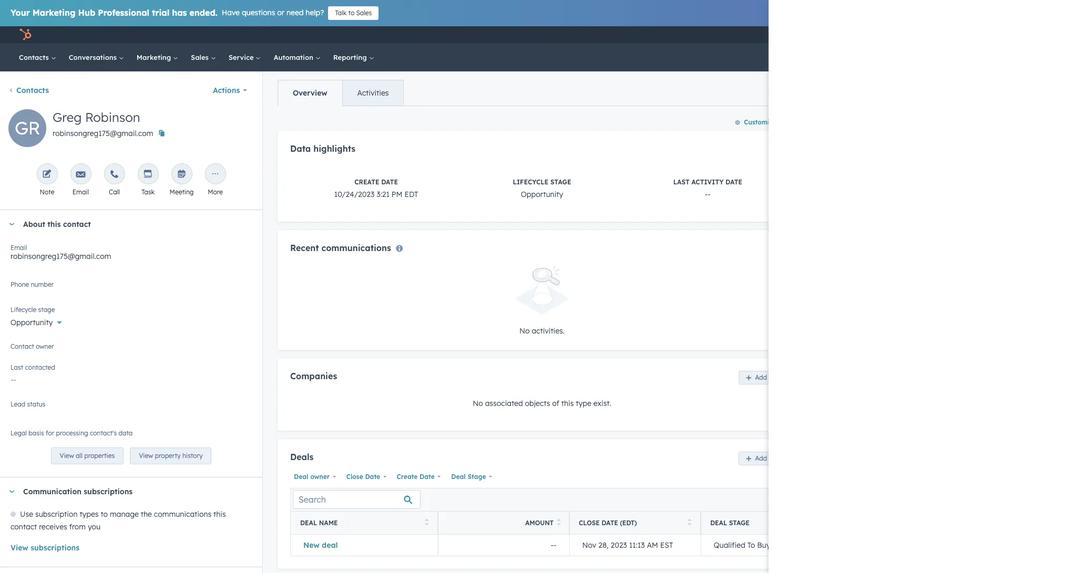 Task type: describe. For each thing, give the bounding box(es) containing it.
note image
[[42, 170, 52, 180]]

have
[[222, 8, 240, 17]]

objects
[[525, 399, 550, 408]]

customize tabs link
[[730, 114, 807, 131]]

you
[[88, 523, 101, 532]]

caret image
[[8, 223, 15, 226]]

automation link
[[267, 43, 327, 72]]

0 vertical spatial marketing
[[32, 7, 76, 18]]

press to sort. image for date
[[687, 519, 691, 526]]

close date button
[[343, 470, 389, 484]]

reporting
[[333, 53, 369, 62]]

stage inside 'popup button'
[[468, 473, 486, 481]]

properties
[[84, 452, 115, 460]]

exist.
[[593, 399, 611, 408]]

view property history link
[[130, 448, 212, 465]]

press to sort. element for name
[[425, 519, 429, 528]]

caret image
[[8, 491, 15, 494]]

no inside contact owner no owner
[[11, 347, 21, 356]]

10/24/2023
[[334, 190, 375, 199]]

from
[[69, 523, 86, 532]]

stage inside lifecycle stage opportunity
[[550, 178, 571, 186]]

data highlights
[[290, 144, 355, 154]]

recent
[[290, 243, 319, 254]]

date for close date (edt)
[[602, 519, 618, 527]]

name
[[319, 519, 338, 527]]

close for close date (edt)
[[579, 519, 600, 527]]

communication subscriptions button
[[0, 478, 248, 506]]

email for email robinsongreg175@gmail.com
[[11, 244, 27, 252]]

processing
[[56, 430, 88, 437]]

associated
[[485, 399, 523, 408]]

deal left name at the bottom left of page
[[300, 519, 317, 527]]

date for create date 10/24/2023 3:21 pm edt
[[381, 178, 398, 186]]

about
[[23, 220, 45, 229]]

use subscription types to manage the communications this contact receives from you
[[11, 510, 226, 532]]

opportunity button
[[11, 312, 252, 330]]

deal owner button
[[290, 470, 338, 484]]

deal stage inside 'popup button'
[[451, 473, 486, 481]]

activities.
[[532, 326, 565, 336]]

actions
[[213, 86, 240, 95]]

close date (edt)
[[579, 519, 637, 527]]

subscription
[[35, 510, 78, 520]]

talk
[[335, 9, 347, 17]]

call
[[109, 188, 120, 196]]

receives
[[39, 523, 67, 532]]

more
[[208, 188, 223, 196]]

to
[[747, 541, 755, 550]]

view for view property history
[[139, 452, 153, 460]]

activities button
[[342, 80, 404, 106]]

lead status
[[11, 401, 45, 409]]

qualified to buy (sales pipeline)
[[714, 541, 825, 550]]

meeting image
[[177, 170, 186, 180]]

service
[[229, 53, 256, 62]]

meeting
[[170, 188, 194, 196]]

communication subscriptions
[[23, 488, 133, 497]]

note
[[40, 188, 54, 196]]

1 vertical spatial contacts
[[16, 86, 49, 95]]

type
[[576, 399, 591, 408]]

professional
[[98, 7, 149, 18]]

contact inside use subscription types to manage the communications this contact receives from you
[[11, 523, 37, 532]]

2 press to sort. image from the left
[[557, 519, 561, 526]]

highlights
[[313, 144, 355, 154]]

Last contacted text field
[[11, 370, 252, 387]]

nov 28, 2023 11:13 am est
[[582, 541, 673, 550]]

to inside use subscription types to manage the communications this contact receives from you
[[101, 510, 108, 520]]

1 vertical spatial marketing
[[137, 53, 173, 62]]

press to sort. image for name
[[425, 519, 429, 526]]

status
[[27, 401, 45, 409]]

or
[[277, 8, 284, 17]]

number
[[31, 281, 54, 289]]

contact's
[[90, 430, 117, 437]]

2 press to sort. element from the left
[[557, 519, 561, 528]]

view property history
[[139, 452, 203, 460]]

create for create date 10/24/2023 3:21 pm edt
[[355, 178, 379, 186]]

new
[[303, 541, 320, 550]]

ended.
[[189, 7, 218, 18]]

navigation containing overview
[[278, 80, 404, 106]]

lead
[[11, 401, 25, 409]]

task image
[[143, 170, 153, 180]]

lifecycle stage
[[11, 306, 55, 314]]

deal inside 'popup button'
[[451, 473, 466, 481]]

pipeline)
[[795, 541, 825, 550]]

help?
[[306, 8, 324, 17]]

conversations link
[[62, 43, 130, 72]]

this inside use subscription types to manage the communications this contact receives from you
[[214, 510, 226, 520]]

this inside dropdown button
[[47, 220, 61, 229]]

your marketing hub professional trial has ended. have questions or need help?
[[11, 7, 324, 18]]

add button for deals
[[739, 452, 774, 466]]

deal
[[322, 541, 338, 550]]

view for view subscriptions
[[11, 544, 28, 553]]

overview button
[[278, 80, 342, 106]]

property
[[155, 452, 181, 460]]

automation
[[274, 53, 315, 62]]

contacted
[[25, 364, 55, 372]]

call image
[[110, 170, 119, 180]]

sales link
[[185, 43, 222, 72]]

view all properties link
[[51, 448, 124, 465]]

questions
[[242, 8, 275, 17]]

qualified
[[714, 541, 745, 550]]

owner for deal owner
[[310, 473, 330, 481]]

0 horizontal spatial sales
[[191, 53, 211, 62]]

lifecycle stage opportunity
[[513, 178, 571, 199]]

0 vertical spatial contacts link
[[13, 43, 62, 72]]

for
[[46, 430, 54, 437]]

(sales
[[773, 541, 793, 550]]

new deal link
[[303, 541, 425, 550]]

more image
[[211, 170, 220, 180]]

basis
[[29, 430, 44, 437]]

0 vertical spatial communications
[[321, 243, 391, 254]]

all
[[76, 452, 82, 460]]

activities
[[357, 88, 389, 98]]

email for email
[[72, 188, 89, 196]]

owner up last contacted
[[23, 347, 44, 356]]

trial
[[152, 7, 169, 18]]



Task type: vqa. For each thing, say whether or not it's contained in the screenshot.
any for blog
no



Task type: locate. For each thing, give the bounding box(es) containing it.
hubspot image
[[19, 28, 32, 41]]

0 vertical spatial stage
[[550, 178, 571, 186]]

28,
[[598, 541, 609, 550]]

(edt)
[[620, 519, 637, 527]]

to right types
[[101, 510, 108, 520]]

1 horizontal spatial marketing
[[137, 53, 173, 62]]

deal stage
[[451, 473, 486, 481], [710, 519, 750, 527]]

view inside 'button'
[[11, 544, 28, 553]]

1 vertical spatial opportunity
[[11, 318, 53, 328]]

press to sort. element
[[425, 519, 429, 528], [557, 519, 561, 528], [687, 519, 691, 528]]

1 press to sort. element from the left
[[425, 519, 429, 528]]

contacts inside contacts link
[[19, 53, 51, 62]]

3 press to sort. element from the left
[[687, 519, 691, 528]]

lifecycle
[[513, 178, 549, 186], [11, 306, 36, 314]]

new deal
[[303, 541, 338, 550]]

1 horizontal spatial subscriptions
[[84, 488, 133, 497]]

2 horizontal spatial press to sort. element
[[687, 519, 691, 528]]

1 vertical spatial contacts link
[[8, 86, 49, 95]]

owner inside popup button
[[310, 473, 330, 481]]

data
[[290, 144, 311, 154]]

about this contact button
[[0, 210, 252, 239]]

2 add button from the top
[[739, 452, 774, 466]]

date for create date
[[420, 473, 435, 481]]

robinson
[[85, 109, 140, 125]]

0 horizontal spatial no
[[11, 347, 21, 356]]

date inside create date 10/24/2023 3:21 pm edt
[[381, 178, 398, 186]]

0 vertical spatial add
[[755, 374, 767, 382]]

last for last contacted
[[11, 364, 23, 372]]

recent communications
[[290, 243, 391, 254]]

view for view all properties
[[60, 452, 74, 460]]

actions button
[[206, 80, 254, 101]]

create right close date popup button
[[397, 473, 418, 481]]

opportunity
[[521, 190, 563, 199], [11, 318, 53, 328]]

communications inside use subscription types to manage the communications this contact receives from you
[[154, 510, 211, 520]]

contact
[[11, 343, 34, 351]]

1 vertical spatial robinsongreg175@gmail.com
[[11, 252, 111, 261]]

2 horizontal spatial no
[[519, 326, 530, 336]]

1 vertical spatial create
[[397, 473, 418, 481]]

11:13
[[629, 541, 645, 550]]

add
[[755, 374, 767, 382], [755, 455, 767, 463]]

no for no associated objects of this type exist.
[[473, 399, 483, 408]]

0 horizontal spatial press to sort. image
[[425, 519, 429, 526]]

0 vertical spatial last
[[673, 178, 690, 186]]

no associated objects of this type exist.
[[473, 399, 611, 408]]

opportunity inside lifecycle stage opportunity
[[521, 190, 563, 199]]

last for last activity date --
[[673, 178, 690, 186]]

customize
[[744, 118, 777, 126]]

hub
[[78, 7, 95, 18]]

sales right talk
[[356, 9, 372, 17]]

0 horizontal spatial last
[[11, 364, 23, 372]]

tabs
[[779, 118, 792, 126]]

email
[[72, 188, 89, 196], [11, 244, 27, 252]]

--
[[551, 541, 557, 550]]

create for create date
[[397, 473, 418, 481]]

1 horizontal spatial press to sort. image
[[557, 519, 561, 526]]

nov
[[582, 541, 596, 550]]

0 horizontal spatial email
[[11, 244, 27, 252]]

0 vertical spatial this
[[47, 220, 61, 229]]

group
[[1045, 153, 1079, 167]]

to right talk
[[348, 9, 354, 17]]

create inside create date 10/24/2023 3:21 pm edt
[[355, 178, 379, 186]]

lifecycle for lifecycle stage opportunity
[[513, 178, 549, 186]]

close for close date
[[346, 473, 363, 481]]

communications right the on the left bottom of the page
[[154, 510, 211, 520]]

no activities.
[[519, 326, 565, 336]]

add button for companies
[[739, 371, 774, 385]]

date inside last activity date --
[[726, 178, 742, 186]]

reporting link
[[327, 43, 380, 72]]

deal stage up qualified
[[710, 519, 750, 527]]

owner
[[36, 343, 54, 351], [23, 347, 44, 356], [310, 473, 330, 481]]

close date
[[346, 473, 380, 481]]

view down "use"
[[11, 544, 28, 553]]

marketing left hub
[[32, 7, 76, 18]]

1 vertical spatial subscriptions
[[31, 544, 79, 553]]

1 horizontal spatial to
[[348, 9, 354, 17]]

date right activity
[[726, 178, 742, 186]]

marketing down "trial" on the left of the page
[[137, 53, 173, 62]]

0 horizontal spatial create
[[355, 178, 379, 186]]

sales
[[356, 9, 372, 17], [191, 53, 211, 62]]

0 horizontal spatial stage
[[468, 473, 486, 481]]

the
[[141, 510, 152, 520]]

communications
[[321, 243, 391, 254], [154, 510, 211, 520]]

date for close date
[[365, 473, 380, 481]]

create date button
[[393, 470, 443, 484]]

last
[[673, 178, 690, 186], [11, 364, 23, 372]]

no up last contacted
[[11, 347, 21, 356]]

owner for contact owner no owner
[[36, 343, 54, 351]]

0 vertical spatial create
[[355, 178, 379, 186]]

robinsongreg175@gmail.com
[[53, 129, 153, 138], [11, 252, 111, 261]]

2 vertical spatial stage
[[729, 519, 750, 527]]

to inside button
[[348, 9, 354, 17]]

last left activity
[[673, 178, 690, 186]]

1 horizontal spatial email
[[72, 188, 89, 196]]

view all properties
[[60, 452, 115, 460]]

2 horizontal spatial view
[[139, 452, 153, 460]]

1 vertical spatial add button
[[739, 452, 774, 466]]

0 vertical spatial deal stage
[[451, 473, 486, 481]]

date left deal stage 'popup button'
[[420, 473, 435, 481]]

greg
[[53, 109, 82, 125]]

deal up qualified
[[710, 519, 727, 527]]

1 horizontal spatial contact
[[63, 220, 91, 229]]

deal inside popup button
[[294, 473, 308, 481]]

create date 10/24/2023 3:21 pm edt
[[334, 178, 418, 199]]

1 horizontal spatial this
[[214, 510, 226, 520]]

date up search search field
[[365, 473, 380, 481]]

sales inside button
[[356, 9, 372, 17]]

robinsongreg175@gmail.com down about this contact
[[11, 252, 111, 261]]

1 horizontal spatial press to sort. element
[[557, 519, 561, 528]]

conversations
[[69, 53, 119, 62]]

sales left service
[[191, 53, 211, 62]]

1 vertical spatial sales
[[191, 53, 211, 62]]

edt
[[405, 190, 418, 199]]

subscriptions inside 'button'
[[31, 544, 79, 553]]

add for companies
[[755, 374, 767, 382]]

1 vertical spatial stage
[[468, 473, 486, 481]]

last inside last activity date --
[[673, 178, 690, 186]]

close
[[346, 473, 363, 481], [579, 519, 600, 527]]

deal right create date popup button
[[451, 473, 466, 481]]

0 horizontal spatial opportunity
[[11, 318, 53, 328]]

no left the activities.
[[519, 326, 530, 336]]

1 vertical spatial to
[[101, 510, 108, 520]]

0 horizontal spatial deal stage
[[451, 473, 486, 481]]

0 vertical spatial add button
[[739, 371, 774, 385]]

1 horizontal spatial communications
[[321, 243, 391, 254]]

owner down deals
[[310, 473, 330, 481]]

0 horizontal spatial close
[[346, 473, 363, 481]]

stage
[[38, 306, 55, 314]]

2 horizontal spatial this
[[561, 399, 574, 408]]

legal basis for processing contact's data
[[11, 430, 133, 437]]

1 vertical spatial communications
[[154, 510, 211, 520]]

contact down "use"
[[11, 523, 37, 532]]

1 vertical spatial last
[[11, 364, 23, 372]]

no
[[519, 326, 530, 336], [11, 347, 21, 356], [473, 399, 483, 408]]

contact inside 'about this contact' dropdown button
[[63, 220, 91, 229]]

service link
[[222, 43, 267, 72]]

lifecycle for lifecycle stage
[[11, 306, 36, 314]]

task
[[141, 188, 155, 196]]

1 add button from the top
[[739, 371, 774, 385]]

no left the associated
[[473, 399, 483, 408]]

1 vertical spatial contact
[[11, 523, 37, 532]]

customize tabs
[[744, 118, 792, 126]]

1 horizontal spatial no
[[473, 399, 483, 408]]

contact owner no owner
[[11, 343, 54, 356]]

view subscriptions button
[[11, 542, 79, 555]]

contacts
[[19, 53, 51, 62], [16, 86, 49, 95]]

est
[[660, 541, 673, 550]]

1 vertical spatial deal stage
[[710, 519, 750, 527]]

email image
[[76, 170, 85, 180]]

navigation
[[278, 80, 404, 106]]

no inside alert
[[519, 326, 530, 336]]

1 horizontal spatial view
[[60, 452, 74, 460]]

1 horizontal spatial deal stage
[[710, 519, 750, 527]]

1 vertical spatial close
[[579, 519, 600, 527]]

Phone number text field
[[11, 279, 252, 300]]

robinsongreg175@gmail.com down "greg robinson"
[[53, 129, 153, 138]]

0 horizontal spatial this
[[47, 220, 61, 229]]

0 horizontal spatial press to sort. element
[[425, 519, 429, 528]]

subscriptions for communication subscriptions
[[84, 488, 133, 497]]

0 vertical spatial sales
[[356, 9, 372, 17]]

1 vertical spatial email
[[11, 244, 27, 252]]

lifecycle inside lifecycle stage opportunity
[[513, 178, 549, 186]]

0 vertical spatial contact
[[63, 220, 91, 229]]

types
[[80, 510, 99, 520]]

1 horizontal spatial create
[[397, 473, 418, 481]]

deal down deals
[[294, 473, 308, 481]]

0 vertical spatial close
[[346, 473, 363, 481]]

0 horizontal spatial lifecycle
[[11, 306, 36, 314]]

need
[[287, 8, 304, 17]]

of
[[552, 399, 559, 408]]

close inside popup button
[[346, 473, 363, 481]]

1 horizontal spatial close
[[579, 519, 600, 527]]

activity
[[692, 178, 724, 186]]

communication
[[23, 488, 81, 497]]

0 vertical spatial contacts
[[19, 53, 51, 62]]

deal stage right create date popup button
[[451, 473, 486, 481]]

email inside email robinsongreg175@gmail.com
[[11, 244, 27, 252]]

0 vertical spatial no
[[519, 326, 530, 336]]

overview
[[293, 88, 327, 98]]

Search search field
[[293, 491, 421, 509]]

owner up contacted
[[36, 343, 54, 351]]

1 vertical spatial this
[[561, 399, 574, 408]]

date up 3:21
[[381, 178, 398, 186]]

press to sort. image
[[425, 519, 429, 526], [557, 519, 561, 526], [687, 519, 691, 526]]

subscriptions up manage
[[84, 488, 133, 497]]

0 horizontal spatial contact
[[11, 523, 37, 532]]

talk to sales button
[[328, 6, 379, 20]]

0 vertical spatial subscriptions
[[84, 488, 133, 497]]

0 horizontal spatial communications
[[154, 510, 211, 520]]

1 vertical spatial add
[[755, 455, 767, 463]]

1 horizontal spatial last
[[673, 178, 690, 186]]

history
[[182, 452, 203, 460]]

0 vertical spatial email
[[72, 188, 89, 196]]

legal
[[11, 430, 27, 437]]

date left (edt)
[[602, 519, 618, 527]]

pm
[[392, 190, 403, 199]]

contact
[[63, 220, 91, 229], [11, 523, 37, 532]]

0 vertical spatial robinsongreg175@gmail.com
[[53, 129, 153, 138]]

0 vertical spatial opportunity
[[521, 190, 563, 199]]

no activities. alert
[[290, 266, 794, 337]]

create up "10/24/2023"
[[355, 178, 379, 186]]

subscriptions
[[84, 488, 133, 497], [31, 544, 79, 553]]

your
[[11, 7, 30, 18]]

opportunity inside popup button
[[11, 318, 53, 328]]

3:21
[[377, 190, 390, 199]]

last activity date --
[[673, 178, 742, 199]]

contact up email robinsongreg175@gmail.com on the left top of the page
[[63, 220, 91, 229]]

phone
[[11, 281, 29, 289]]

2023
[[611, 541, 627, 550]]

0 horizontal spatial subscriptions
[[31, 544, 79, 553]]

close up search search field
[[346, 473, 363, 481]]

email down email image
[[72, 188, 89, 196]]

subscriptions for view subscriptions
[[31, 544, 79, 553]]

0 vertical spatial lifecycle
[[513, 178, 549, 186]]

subscriptions inside dropdown button
[[84, 488, 133, 497]]

2 add from the top
[[755, 455, 767, 463]]

date
[[381, 178, 398, 186], [726, 178, 742, 186], [365, 473, 380, 481], [420, 473, 435, 481], [602, 519, 618, 527]]

create date
[[397, 473, 435, 481]]

subscriptions down receives
[[31, 544, 79, 553]]

1 vertical spatial no
[[11, 347, 21, 356]]

close up "nov"
[[579, 519, 600, 527]]

1 horizontal spatial stage
[[550, 178, 571, 186]]

2 vertical spatial this
[[214, 510, 226, 520]]

companies
[[290, 371, 337, 381]]

press to sort. element for date
[[687, 519, 691, 528]]

last down contact
[[11, 364, 23, 372]]

email down caret image
[[11, 244, 27, 252]]

2 horizontal spatial press to sort. image
[[687, 519, 691, 526]]

0 horizontal spatial marketing
[[32, 7, 76, 18]]

view left all
[[60, 452, 74, 460]]

view subscriptions
[[11, 544, 79, 553]]

communications right recent
[[321, 243, 391, 254]]

create inside popup button
[[397, 473, 418, 481]]

1 horizontal spatial sales
[[356, 9, 372, 17]]

2 horizontal spatial stage
[[729, 519, 750, 527]]

1 horizontal spatial lifecycle
[[513, 178, 549, 186]]

2 vertical spatial no
[[473, 399, 483, 408]]

phone number
[[11, 281, 54, 289]]

0 horizontal spatial to
[[101, 510, 108, 520]]

0 horizontal spatial view
[[11, 544, 28, 553]]

add for deals
[[755, 455, 767, 463]]

view left property
[[139, 452, 153, 460]]

1 press to sort. image from the left
[[425, 519, 429, 526]]

1 vertical spatial lifecycle
[[11, 306, 36, 314]]

0 vertical spatial to
[[348, 9, 354, 17]]

1 horizontal spatial opportunity
[[521, 190, 563, 199]]

no for no activities.
[[519, 326, 530, 336]]

1 add from the top
[[755, 374, 767, 382]]

data
[[119, 430, 133, 437]]

3 press to sort. image from the left
[[687, 519, 691, 526]]



